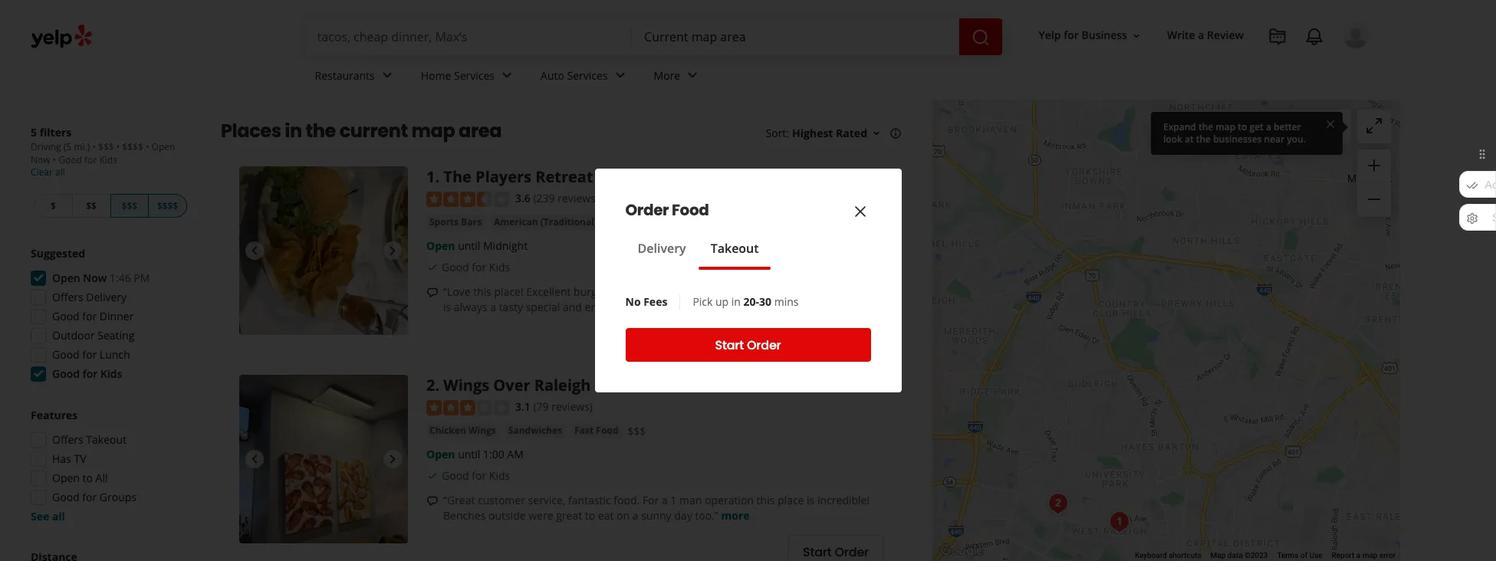 Task type: describe. For each thing, give the bounding box(es) containing it.
0 horizontal spatial 1
[[427, 166, 435, 187]]

close image
[[1325, 117, 1337, 130]]

terms of use
[[1278, 552, 1323, 560]]

seating
[[98, 328, 135, 343]]

this inside "great customer service, fantastic food. for a 1 man operation this place is incredible! benches outside were great to eat on a sunny day too."
[[757, 494, 775, 508]]

a inside "love this place! excellent burgers, ambiance is nostalgic, and the staff is friendly. there is always a tasty special and enough room to seat large parties,…"
[[490, 300, 496, 315]]

reviews) for raleigh
[[552, 400, 593, 414]]

2 vertical spatial $$$$
[[607, 216, 631, 230]]

place!
[[494, 285, 524, 300]]

place
[[778, 494, 804, 508]]

expand the map to get a better look at the businesses near you.
[[1164, 120, 1307, 146]]

offers takeout
[[52, 433, 127, 447]]

write a review link
[[1162, 22, 1251, 49]]

open now
[[31, 140, 175, 166]]

chicken wings
[[430, 425, 496, 438]]

is right staff
[[797, 285, 805, 300]]

the players retreat image
[[1105, 507, 1135, 537]]

get
[[1250, 120, 1264, 133]]

write a review
[[1168, 28, 1244, 43]]

good for groups
[[52, 490, 137, 505]]

is up seat
[[670, 285, 678, 300]]

start for start order link
[[803, 544, 832, 562]]

map for report a map error
[[1363, 552, 1378, 560]]

has
[[52, 452, 71, 466]]

parties,…"
[[721, 300, 770, 315]]

all for clear all
[[55, 166, 65, 179]]

for down open until 1:00 am
[[472, 469, 487, 484]]

report
[[1332, 552, 1355, 560]]

midnight
[[483, 239, 528, 253]]

now for open now 1:46 pm
[[83, 271, 107, 285]]

benches
[[443, 509, 486, 524]]

all
[[96, 471, 108, 486]]

to inside expand the map to get a better look at the businesses near you.
[[1239, 120, 1248, 133]]

1:46
[[110, 271, 131, 285]]

terms
[[1278, 552, 1299, 560]]

0 horizontal spatial $$$
[[98, 140, 114, 153]]

more link
[[642, 55, 714, 100]]

expand map image
[[1366, 117, 1384, 135]]

on
[[617, 509, 630, 524]]

3.1 (79 reviews)
[[516, 400, 593, 414]]

3.6 (239 reviews)
[[516, 191, 599, 206]]

for inside button
[[1064, 28, 1079, 43]]

clear all
[[31, 166, 65, 179]]

previous image
[[246, 450, 264, 469]]

use
[[1310, 552, 1323, 560]]

is down "love
[[443, 300, 451, 315]]

kids right mi.)
[[99, 153, 117, 166]]

more for 1 . the players retreat
[[773, 300, 801, 315]]

0 vertical spatial in
[[285, 118, 302, 143]]

for down offers delivery
[[82, 309, 97, 324]]

2 . wings over raleigh
[[427, 375, 591, 396]]

sandwiches link
[[505, 424, 566, 439]]

room
[[626, 300, 653, 315]]

chicken wings button
[[427, 424, 499, 439]]

open for open until 1:00 am
[[427, 448, 455, 462]]

am
[[507, 448, 524, 462]]

sports bars button
[[427, 215, 485, 230]]

for down "open until midnight"
[[472, 260, 487, 275]]

home services
[[421, 68, 495, 83]]

map for search as map moves
[[1284, 119, 1307, 134]]

incredible!
[[818, 494, 870, 508]]

wings over raleigh image
[[1043, 488, 1074, 519]]

24 chevron down v2 image for restaurants
[[378, 66, 396, 85]]

16 speech v2 image
[[427, 496, 439, 508]]

$ button
[[34, 194, 72, 218]]

auto services
[[541, 68, 608, 83]]

players
[[476, 166, 532, 187]]

(239
[[534, 191, 555, 206]]

"love this place! excellent burgers, ambiance is nostalgic, and the staff is friendly. there is always a tasty special and enough room to seat large parties,…"
[[443, 285, 880, 315]]

kids down the 1:00
[[489, 469, 510, 484]]

previous image
[[246, 242, 264, 260]]

zoom in image
[[1366, 156, 1384, 175]]

"great
[[443, 494, 475, 508]]

look
[[1164, 133, 1183, 146]]

restaurants link
[[303, 55, 409, 100]]

seat
[[669, 300, 690, 315]]

keyboard shortcuts button
[[1135, 551, 1202, 562]]

data
[[1228, 552, 1243, 560]]

0 horizontal spatial and
[[563, 300, 582, 315]]

home
[[421, 68, 451, 83]]

great
[[556, 509, 582, 524]]

wings inside button
[[469, 425, 496, 438]]

$
[[51, 199, 56, 213]]

$$$ button
[[110, 194, 149, 218]]

outside
[[489, 509, 526, 524]]

chicken wings link
[[427, 424, 499, 439]]

error
[[1380, 552, 1396, 560]]

open for open now 1:46 pm
[[52, 271, 80, 285]]

good for lunch
[[52, 348, 130, 362]]

1 horizontal spatial and
[[731, 285, 750, 300]]

slideshow element for 1
[[239, 166, 408, 335]]

food for order food
[[672, 199, 709, 221]]

clear all link
[[31, 166, 65, 179]]

(79
[[534, 400, 549, 414]]

good for kids inside group
[[52, 367, 122, 381]]

yelp
[[1039, 28, 1062, 43]]

16 checkmark v2 image for 1
[[427, 262, 439, 274]]

enough
[[585, 300, 623, 315]]

order for start order link
[[835, 544, 869, 562]]

shortcuts
[[1169, 552, 1202, 560]]

(traditional)
[[541, 216, 598, 229]]

yelp for business button
[[1033, 22, 1149, 49]]

see all button
[[31, 509, 65, 524]]

search
[[1234, 119, 1268, 134]]

offers for offers delivery
[[52, 290, 83, 305]]

man
[[680, 494, 702, 508]]

this inside "love this place! excellent burgers, ambiance is nostalgic, and the staff is friendly. there is always a tasty special and enough room to seat large parties,…"
[[473, 285, 492, 300]]

0 vertical spatial wings
[[444, 375, 490, 396]]

tasty
[[499, 300, 523, 315]]

$$
[[86, 199, 97, 213]]

in inside order food dialog
[[732, 295, 741, 309]]

notifications image
[[1306, 28, 1324, 46]]

• good for kids
[[50, 153, 117, 166]]

close image
[[851, 202, 870, 221]]

the players retreat image
[[239, 166, 408, 335]]

3.1
[[516, 400, 531, 414]]

sports bars link
[[427, 215, 485, 230]]

open for open until midnight
[[427, 239, 455, 253]]

map left the area
[[412, 118, 455, 143]]

16 chevron down v2 image
[[1131, 30, 1143, 42]]

good for kids for 2
[[442, 469, 510, 484]]

report a map error link
[[1332, 552, 1396, 560]]

©2023
[[1245, 552, 1269, 560]]

3.1 star rating image
[[427, 401, 509, 416]]

0 vertical spatial group
[[1358, 150, 1392, 217]]

order food
[[626, 199, 709, 221]]

current
[[340, 118, 408, 143]]

takeout inside group
[[86, 433, 127, 447]]

day
[[675, 509, 693, 524]]

for down open to all on the left bottom
[[82, 490, 97, 505]]

kids down midnight on the left of the page
[[489, 260, 510, 275]]



Task type: vqa. For each thing, say whether or not it's contained in the screenshot.
Search Field
yes



Task type: locate. For each thing, give the bounding box(es) containing it.
more link
[[773, 300, 801, 315], [722, 509, 750, 524]]

good for kids down good for lunch
[[52, 367, 122, 381]]

is inside "great customer service, fantastic food. for a 1 man operation this place is incredible! benches outside were great to eat on a sunny day too."
[[807, 494, 815, 508]]

16 checkmark v2 image for 2
[[427, 470, 439, 483]]

start order for start order button
[[715, 336, 781, 354]]

businesses
[[1214, 133, 1262, 146]]

a right report on the bottom of page
[[1357, 552, 1361, 560]]

food right fast
[[596, 425, 619, 438]]

map data ©2023
[[1211, 552, 1269, 560]]

the inside "love this place! excellent burgers, ambiance is nostalgic, and the staff is friendly. there is always a tasty special and enough room to seat large parties,…"
[[752, 285, 769, 300]]

24 chevron down v2 image right auto services
[[611, 66, 630, 85]]

2 offers from the top
[[52, 433, 83, 447]]

order food dialog
[[0, 0, 1497, 562]]

good for kids for 1
[[442, 260, 510, 275]]

group containing features
[[26, 408, 190, 525]]

for down 'outdoor seating'
[[82, 348, 97, 362]]

2 until from the top
[[458, 448, 481, 462]]

burgers,
[[574, 285, 616, 300]]

1 left the on the left top of the page
[[427, 166, 435, 187]]

0 horizontal spatial more
[[722, 509, 750, 524]]

24 chevron down v2 image left auto
[[498, 66, 516, 85]]

0 vertical spatial start
[[715, 336, 744, 354]]

write
[[1168, 28, 1196, 43]]

dinner
[[100, 309, 134, 324]]

area
[[459, 118, 502, 143]]

0 vertical spatial offers
[[52, 290, 83, 305]]

start down the parties,…"
[[715, 336, 744, 354]]

1 vertical spatial $$$
[[122, 199, 137, 213]]

16 checkmark v2 image up 16 speech v2 image
[[427, 262, 439, 274]]

1 24 chevron down v2 image from the left
[[378, 66, 396, 85]]

pm
[[134, 271, 150, 285]]

retreat
[[536, 166, 594, 187]]

1 horizontal spatial this
[[757, 494, 775, 508]]

excellent
[[527, 285, 571, 300]]

to inside group
[[83, 471, 93, 486]]

until for wings
[[458, 448, 481, 462]]

24 chevron down v2 image for auto services
[[611, 66, 630, 85]]

start order link
[[789, 536, 884, 562]]

tab list inside order food dialog
[[626, 239, 771, 270]]

1 horizontal spatial more link
[[773, 300, 801, 315]]

0 vertical spatial reviews)
[[558, 191, 599, 206]]

24 chevron down v2 image inside the home services link
[[498, 66, 516, 85]]

to left seat
[[656, 300, 666, 315]]

0 vertical spatial start order
[[715, 336, 781, 354]]

takeout up takeout tab panel on the top of page
[[711, 240, 759, 257]]

in
[[285, 118, 302, 143], [732, 295, 741, 309]]

to left get
[[1239, 120, 1248, 133]]

5
[[31, 125, 37, 140]]

1 vertical spatial next image
[[384, 450, 402, 469]]

$$$$ right $$$ button
[[157, 199, 178, 213]]

clear
[[31, 166, 53, 179]]

friendly.
[[807, 285, 848, 300]]

chicken
[[430, 425, 466, 438]]

over
[[494, 375, 531, 396]]

fast food
[[575, 425, 619, 438]]

next image for 2 . wings over raleigh
[[384, 450, 402, 469]]

more link for raleigh
[[722, 509, 750, 524]]

tv
[[74, 452, 86, 466]]

$$$ right mi.)
[[98, 140, 114, 153]]

2 vertical spatial $$$
[[628, 425, 646, 439]]

0 vertical spatial and
[[731, 285, 750, 300]]

offers up 'has tv' on the left of page
[[52, 433, 83, 447]]

until down "chicken wings" button
[[458, 448, 481, 462]]

0 horizontal spatial takeout
[[86, 433, 127, 447]]

services inside auto services "link"
[[567, 68, 608, 83]]

24 chevron down v2 image right 'more'
[[684, 66, 702, 85]]

0 horizontal spatial more link
[[722, 509, 750, 524]]

a inside "element"
[[1199, 28, 1205, 43]]

1 until from the top
[[458, 239, 481, 253]]

1 vertical spatial reviews)
[[552, 400, 593, 414]]

slideshow element for 2
[[239, 375, 408, 544]]

1 horizontal spatial more
[[773, 300, 801, 315]]

wings over raleigh link
[[444, 375, 591, 396]]

kids
[[99, 153, 117, 166], [489, 260, 510, 275], [100, 367, 122, 381], [489, 469, 510, 484]]

1 horizontal spatial $$$$
[[157, 199, 178, 213]]

a left tasty
[[490, 300, 496, 315]]

the
[[306, 118, 336, 143], [1199, 120, 1214, 133], [1197, 133, 1211, 146], [752, 285, 769, 300]]

1 vertical spatial in
[[732, 295, 741, 309]]

1 vertical spatial $$$$
[[157, 199, 178, 213]]

0 horizontal spatial start
[[715, 336, 744, 354]]

order inside start order button
[[747, 336, 781, 354]]

1 vertical spatial and
[[563, 300, 582, 315]]

2 vertical spatial order
[[835, 544, 869, 562]]

now inside 'open now'
[[31, 153, 50, 166]]

all
[[55, 166, 65, 179], [52, 509, 65, 524]]

more down staff
[[773, 300, 801, 315]]

$$$ inside button
[[122, 199, 137, 213]]

open down 'has tv' on the left of page
[[52, 471, 80, 486]]

there
[[851, 285, 880, 300]]

tab list
[[626, 239, 771, 270]]

business categories element
[[303, 55, 1370, 100]]

start order inside start order link
[[803, 544, 869, 562]]

map left error
[[1363, 552, 1378, 560]]

delivery down open now 1:46 pm
[[86, 290, 127, 305]]

delivery inside order food dialog
[[638, 240, 686, 257]]

1 slideshow element from the top
[[239, 166, 408, 335]]

more
[[773, 300, 801, 315], [722, 509, 750, 524]]

"great customer service, fantastic food. for a 1 man operation this place is incredible! benches outside were great to eat on a sunny day too."
[[443, 494, 870, 524]]

0 vertical spatial .
[[435, 166, 440, 187]]

search image
[[972, 28, 990, 46]]

0 vertical spatial until
[[458, 239, 481, 253]]

reviews) for retreat
[[558, 191, 599, 206]]

projects image
[[1269, 28, 1287, 46]]

for right yelp
[[1064, 28, 1079, 43]]

0 vertical spatial 16 checkmark v2 image
[[427, 262, 439, 274]]

wings over raleigh image
[[239, 375, 408, 544]]

more link down staff
[[773, 300, 801, 315]]

next image for 1 . the players retreat
[[384, 242, 402, 260]]

food inside button
[[596, 425, 619, 438]]

until for the
[[458, 239, 481, 253]]

2 next image from the top
[[384, 450, 402, 469]]

0 vertical spatial slideshow element
[[239, 166, 408, 335]]

services right home on the top left of the page
[[454, 68, 495, 83]]

open down "sports"
[[427, 239, 455, 253]]

takeout tab panel
[[626, 270, 771, 276]]

all for see all
[[52, 509, 65, 524]]

start
[[715, 336, 744, 354], [803, 544, 832, 562]]

now down 5
[[31, 153, 50, 166]]

0 horizontal spatial order
[[626, 199, 669, 221]]

terms of use link
[[1278, 552, 1323, 560]]

. up 3.1 star rating image
[[435, 375, 440, 396]]

review
[[1208, 28, 1244, 43]]

. for 2
[[435, 375, 440, 396]]

0 horizontal spatial food
[[596, 425, 619, 438]]

2 services from the left
[[567, 68, 608, 83]]

0 vertical spatial food
[[672, 199, 709, 221]]

1 left "man"
[[671, 494, 677, 508]]

$$$$ right (traditional)
[[607, 216, 631, 230]]

$$$$ inside button
[[157, 199, 178, 213]]

keyboard
[[1135, 552, 1167, 560]]

wings up 3.1 star rating image
[[444, 375, 490, 396]]

0 horizontal spatial this
[[473, 285, 492, 300]]

kids down lunch
[[100, 367, 122, 381]]

2 horizontal spatial $$$$
[[607, 216, 631, 230]]

open now 1:46 pm
[[52, 271, 150, 285]]

0 vertical spatial next image
[[384, 242, 402, 260]]

and down burgers,
[[563, 300, 582, 315]]

to down fantastic
[[585, 509, 596, 524]]

and
[[731, 285, 750, 300], [563, 300, 582, 315]]

next image
[[384, 242, 402, 260], [384, 450, 402, 469]]

1 vertical spatial wings
[[469, 425, 496, 438]]

2 . from the top
[[435, 375, 440, 396]]

0 vertical spatial delivery
[[638, 240, 686, 257]]

delivery inside group
[[86, 290, 127, 305]]

2 horizontal spatial $$$
[[628, 425, 646, 439]]

more for 2 . wings over raleigh
[[722, 509, 750, 524]]

reviews) down retreat
[[558, 191, 599, 206]]

"love
[[443, 285, 471, 300]]

1 horizontal spatial food
[[672, 199, 709, 221]]

delivery down order food
[[638, 240, 686, 257]]

None search field
[[305, 18, 1006, 55]]

for down good for lunch
[[83, 367, 98, 381]]

1 horizontal spatial services
[[567, 68, 608, 83]]

food for fast food
[[596, 425, 619, 438]]

1 vertical spatial until
[[458, 448, 481, 462]]

service,
[[528, 494, 566, 508]]

1 vertical spatial delivery
[[86, 290, 127, 305]]

1 vertical spatial now
[[83, 271, 107, 285]]

american (traditional)
[[494, 216, 598, 229]]

2 16 checkmark v2 image from the top
[[427, 470, 439, 483]]

0 vertical spatial $$$
[[98, 140, 114, 153]]

1 horizontal spatial start
[[803, 544, 832, 562]]

sunny
[[642, 509, 672, 524]]

24 chevron down v2 image for more
[[684, 66, 702, 85]]

nostalgic,
[[681, 285, 728, 300]]

order inside start order link
[[835, 544, 869, 562]]

4 24 chevron down v2 image from the left
[[684, 66, 702, 85]]

start order down the incredible!
[[803, 544, 869, 562]]

1 vertical spatial food
[[596, 425, 619, 438]]

1 vertical spatial all
[[52, 509, 65, 524]]

0 vertical spatial $$$$
[[122, 140, 143, 153]]

now for open now
[[31, 153, 50, 166]]

good for kids down open until 1:00 am
[[442, 469, 510, 484]]

fast food link
[[572, 424, 622, 439]]

order for start order button
[[747, 336, 781, 354]]

0 horizontal spatial services
[[454, 68, 495, 83]]

sort:
[[766, 126, 790, 140]]

1 vertical spatial 1
[[671, 494, 677, 508]]

. for 1
[[435, 166, 440, 187]]

0 vertical spatial this
[[473, 285, 492, 300]]

offers up good for dinner
[[52, 290, 83, 305]]

0 vertical spatial more
[[773, 300, 801, 315]]

for
[[1064, 28, 1079, 43], [84, 153, 97, 166], [472, 260, 487, 275], [82, 309, 97, 324], [82, 348, 97, 362], [83, 367, 98, 381], [472, 469, 487, 484], [82, 490, 97, 505]]

to left 'all'
[[83, 471, 93, 486]]

0 vertical spatial now
[[31, 153, 50, 166]]

1 vertical spatial more link
[[722, 509, 750, 524]]

special
[[526, 300, 560, 315]]

1 horizontal spatial order
[[747, 336, 781, 354]]

a right for
[[662, 494, 668, 508]]

0 horizontal spatial now
[[31, 153, 50, 166]]

services right auto
[[567, 68, 608, 83]]

map left get
[[1216, 120, 1236, 133]]

0 horizontal spatial delivery
[[86, 290, 127, 305]]

outdoor seating
[[52, 328, 135, 343]]

takeout inside order food dialog
[[711, 240, 759, 257]]

16 info v2 image
[[890, 127, 902, 139]]

16 checkmark v2 image
[[427, 262, 439, 274], [427, 470, 439, 483]]

at
[[1185, 133, 1194, 146]]

of
[[1301, 552, 1308, 560]]

this up always
[[473, 285, 492, 300]]

a right the on
[[633, 509, 639, 524]]

a right get
[[1267, 120, 1272, 133]]

user actions element
[[1027, 19, 1392, 114]]

more link down operation
[[722, 509, 750, 524]]

delivery
[[638, 240, 686, 257], [86, 290, 127, 305]]

expand
[[1164, 120, 1197, 133]]

1 next image from the top
[[384, 242, 402, 260]]

better
[[1274, 120, 1302, 133]]

open
[[152, 140, 175, 153], [427, 239, 455, 253], [52, 271, 80, 285], [427, 448, 455, 462], [52, 471, 80, 486]]

food inside dialog
[[672, 199, 709, 221]]

. left the on the left top of the page
[[435, 166, 440, 187]]

3.6 star rating image
[[427, 192, 509, 207]]

home services link
[[409, 55, 529, 100]]

2 horizontal spatial order
[[835, 544, 869, 562]]

and up the parties,…"
[[731, 285, 750, 300]]

wings up open until 1:00 am
[[469, 425, 496, 438]]

group containing suggested
[[26, 246, 190, 387]]

1 services from the left
[[454, 68, 495, 83]]

1 . from the top
[[435, 166, 440, 187]]

more link for retreat
[[773, 300, 801, 315]]

all inside group
[[52, 509, 65, 524]]

offers for offers takeout
[[52, 433, 83, 447]]

zoom out image
[[1366, 190, 1384, 209]]

reviews) down raleigh
[[552, 400, 593, 414]]

30
[[760, 295, 772, 309]]

1 vertical spatial this
[[757, 494, 775, 508]]

1 inside "great customer service, fantastic food. for a 1 man operation this place is incredible! benches outside were great to eat on a sunny day too."
[[671, 494, 677, 508]]

open for open now
[[152, 140, 175, 153]]

start order down the parties,…"
[[715, 336, 781, 354]]

start order for start order link
[[803, 544, 869, 562]]

is
[[670, 285, 678, 300], [797, 285, 805, 300], [443, 300, 451, 315], [807, 494, 815, 508]]

1 vertical spatial good for kids
[[52, 367, 122, 381]]

1 horizontal spatial start order
[[803, 544, 869, 562]]

search as map moves
[[1234, 119, 1343, 134]]

24 chevron down v2 image inside more link
[[684, 66, 702, 85]]

fast
[[575, 425, 594, 438]]

24 chevron down v2 image right restaurants on the top left
[[378, 66, 396, 85]]

0 horizontal spatial start order
[[715, 336, 781, 354]]

good for kids down "open until midnight"
[[442, 260, 510, 275]]

1 offers from the top
[[52, 290, 83, 305]]

all right the see
[[52, 509, 65, 524]]

1
[[427, 166, 435, 187], [671, 494, 677, 508]]

all right clear
[[55, 166, 65, 179]]

expand the map to get a better look at the businesses near you. tooltip
[[1152, 112, 1343, 155]]

in right up
[[732, 295, 741, 309]]

now
[[31, 153, 50, 166], [83, 271, 107, 285]]

1 vertical spatial group
[[26, 246, 190, 387]]

1 horizontal spatial takeout
[[711, 240, 759, 257]]

tab list containing delivery
[[626, 239, 771, 270]]

start inside button
[[715, 336, 744, 354]]

•
[[92, 140, 96, 153], [116, 140, 120, 153], [146, 140, 149, 153], [53, 153, 56, 166]]

more down operation
[[722, 509, 750, 524]]

mins
[[775, 295, 799, 309]]

1 vertical spatial start order
[[803, 544, 869, 562]]

0 vertical spatial 1
[[427, 166, 435, 187]]

1 vertical spatial .
[[435, 375, 440, 396]]

16 speech v2 image
[[427, 287, 439, 299]]

1 horizontal spatial in
[[732, 295, 741, 309]]

1 horizontal spatial 1
[[671, 494, 677, 508]]

map
[[412, 118, 455, 143], [1284, 119, 1307, 134], [1216, 120, 1236, 133], [1363, 552, 1378, 560]]

google image
[[937, 542, 987, 562]]

until down bars
[[458, 239, 481, 253]]

services for home services
[[454, 68, 495, 83]]

$$$ right $$
[[122, 199, 137, 213]]

1 horizontal spatial $$$
[[122, 199, 137, 213]]

map for expand the map to get a better look at the businesses near you.
[[1216, 120, 1236, 133]]

driving (5 mi.) • $$$ • $$$$ •
[[31, 140, 152, 153]]

1 vertical spatial more
[[722, 509, 750, 524]]

this left place
[[757, 494, 775, 508]]

0 vertical spatial takeout
[[711, 240, 759, 257]]

1 vertical spatial slideshow element
[[239, 375, 408, 544]]

a inside expand the map to get a better look at the businesses near you.
[[1267, 120, 1272, 133]]

1:00
[[483, 448, 505, 462]]

now inside group
[[83, 271, 107, 285]]

24 chevron down v2 image
[[378, 66, 396, 85], [498, 66, 516, 85], [611, 66, 630, 85], [684, 66, 702, 85]]

1 vertical spatial order
[[747, 336, 781, 354]]

3 24 chevron down v2 image from the left
[[611, 66, 630, 85]]

0 vertical spatial good for kids
[[442, 260, 510, 275]]

this
[[473, 285, 492, 300], [757, 494, 775, 508]]

$$$$ right • good for kids
[[122, 140, 143, 153]]

1 vertical spatial 16 checkmark v2 image
[[427, 470, 439, 483]]

food
[[672, 199, 709, 221], [596, 425, 619, 438]]

0 vertical spatial order
[[626, 199, 669, 221]]

$$$ right fast food link
[[628, 425, 646, 439]]

fantastic
[[568, 494, 611, 508]]

24 chevron down v2 image inside auto services "link"
[[611, 66, 630, 85]]

now up offers delivery
[[83, 271, 107, 285]]

to inside "love this place! excellent burgers, ambiance is nostalgic, and the staff is friendly. there is always a tasty special and enough room to seat large parties,…"
[[656, 300, 666, 315]]

takeout up tv
[[86, 433, 127, 447]]

map region
[[921, 0, 1497, 562]]

reviews)
[[558, 191, 599, 206], [552, 400, 593, 414]]

group
[[1358, 150, 1392, 217], [26, 246, 190, 387], [26, 408, 190, 525]]

the players retreat link
[[444, 166, 594, 187]]

services inside the home services link
[[454, 68, 495, 83]]

map right as
[[1284, 119, 1307, 134]]

map inside expand the map to get a better look at the businesses near you.
[[1216, 120, 1236, 133]]

open for open to all
[[52, 471, 80, 486]]

start for start order button
[[715, 336, 744, 354]]

moves
[[1310, 119, 1343, 134]]

0 vertical spatial more link
[[773, 300, 801, 315]]

16 checkmark v2 image up 16 speech v2 icon
[[427, 470, 439, 483]]

start order inside start order button
[[715, 336, 781, 354]]

open down suggested
[[52, 271, 80, 285]]

see all
[[31, 509, 65, 524]]

a right "write"
[[1199, 28, 1205, 43]]

2 slideshow element from the top
[[239, 375, 408, 544]]

2 vertical spatial group
[[26, 408, 190, 525]]

for
[[643, 494, 659, 508]]

24 chevron down v2 image inside restaurants link
[[378, 66, 396, 85]]

1 vertical spatial start
[[803, 544, 832, 562]]

0 horizontal spatial in
[[285, 118, 302, 143]]

in right places
[[285, 118, 302, 143]]

open up the $$$$ button
[[152, 140, 175, 153]]

has tv
[[52, 452, 86, 466]]

for right (5
[[84, 153, 97, 166]]

to inside "great customer service, fantastic food. for a 1 man operation this place is incredible! benches outside were great to eat on a sunny day too."
[[585, 509, 596, 524]]

open down 'chicken'
[[427, 448, 455, 462]]

is right place
[[807, 494, 815, 508]]

2 vertical spatial good for kids
[[442, 469, 510, 484]]

services for auto services
[[567, 68, 608, 83]]

1 16 checkmark v2 image from the top
[[427, 262, 439, 274]]

0 horizontal spatial $$$$
[[122, 140, 143, 153]]

features
[[31, 408, 78, 423]]

start down the incredible!
[[803, 544, 832, 562]]

sports
[[430, 216, 459, 229]]

fees
[[644, 295, 668, 309]]

1 horizontal spatial delivery
[[638, 240, 686, 257]]

keyboard shortcuts
[[1135, 552, 1202, 560]]

$$$
[[98, 140, 114, 153], [122, 199, 137, 213], [628, 425, 646, 439]]

open inside 'open now'
[[152, 140, 175, 153]]

slideshow element
[[239, 166, 408, 335], [239, 375, 408, 544]]

2 24 chevron down v2 image from the left
[[498, 66, 516, 85]]

order
[[626, 199, 669, 221], [747, 336, 781, 354], [835, 544, 869, 562]]

1 vertical spatial takeout
[[86, 433, 127, 447]]

1 vertical spatial offers
[[52, 433, 83, 447]]

24 chevron down v2 image for home services
[[498, 66, 516, 85]]

kids inside group
[[100, 367, 122, 381]]

0 vertical spatial all
[[55, 166, 65, 179]]

food up takeout tab panel on the top of page
[[672, 199, 709, 221]]

fast food button
[[572, 424, 622, 439]]

eat
[[598, 509, 614, 524]]

1 horizontal spatial now
[[83, 271, 107, 285]]

raleigh
[[535, 375, 591, 396]]



